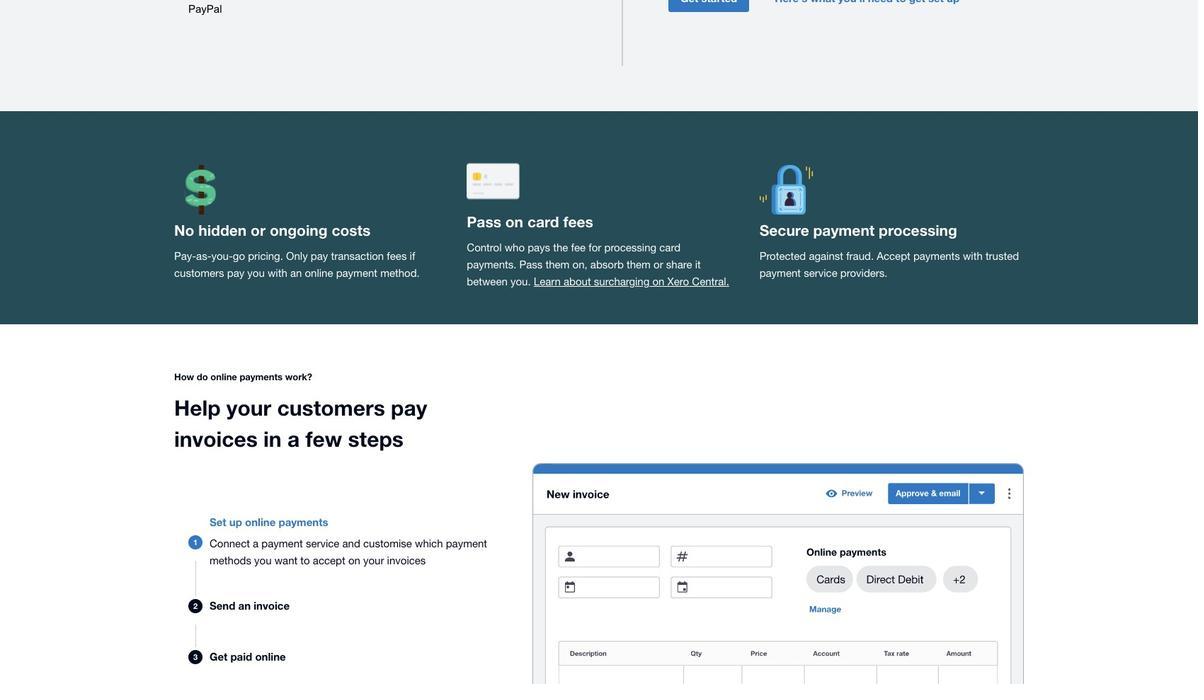 Task type: vqa. For each thing, say whether or not it's contained in the screenshot.
right the card
yes



Task type: describe. For each thing, give the bounding box(es) containing it.
0 horizontal spatial pay
[[227, 267, 245, 280]]

no
[[174, 222, 194, 240]]

learn about surcharging on xero central. link
[[534, 276, 730, 288]]

an inside tab list
[[238, 600, 251, 612]]

you inside "connect a payment service and customise which payment methods you want to accept on your invoices"
[[254, 555, 272, 567]]

card inside control who pays the fee for processing card payments. pass them on, absorb them or share it between you.
[[660, 242, 681, 254]]

pass on card fees
[[467, 214, 594, 231]]

1
[[193, 538, 198, 547]]

connect a payment service and customise which payment methods you want to accept on your invoices
[[210, 538, 488, 567]]

an inside pay-as-you-go pricing. only pay transaction fees if customers pay you with an online payment method.
[[290, 267, 302, 280]]

online for get paid online
[[255, 651, 286, 663]]

2
[[193, 601, 198, 610]]

1 vertical spatial on
[[653, 276, 665, 288]]

1 horizontal spatial fees
[[564, 214, 594, 231]]

for
[[589, 242, 602, 254]]

only
[[286, 250, 308, 263]]

central.
[[692, 276, 730, 288]]

1 them from the left
[[546, 259, 570, 271]]

pricing.
[[248, 250, 283, 263]]

you.
[[511, 276, 531, 288]]

customise
[[364, 538, 412, 550]]

costs
[[332, 222, 371, 240]]

you inside pay-as-you-go pricing. only pay transaction fees if customers pay you with an online payment method.
[[248, 267, 265, 280]]

or inside control who pays the fee for processing card payments. pass them on, absorb them or share it between you.
[[654, 259, 664, 271]]

payments inside "protected against fraud. accept payments with trusted payment service providers."
[[914, 250, 961, 263]]

want
[[275, 555, 298, 567]]

a inside "connect a payment service and customise which payment methods you want to accept on your invoices"
[[253, 538, 259, 550]]

payment inside pay-as-you-go pricing. only pay transaction fees if customers pay you with an online payment method.
[[336, 267, 378, 280]]

with inside "protected against fraud. accept payments with trusted payment service providers."
[[964, 250, 983, 263]]

payment up the fraud.
[[814, 222, 875, 240]]

invoices inside help your customers pay invoices in a few steps
[[174, 427, 258, 452]]

payment right which
[[446, 538, 488, 550]]

accept
[[313, 555, 346, 567]]

paypal
[[188, 3, 222, 15]]

xero new invoice page image
[[533, 464, 1025, 684]]

trusted
[[986, 250, 1020, 263]]

pass inside control who pays the fee for processing card payments. pass them on, absorb them or share it between you.
[[520, 259, 543, 271]]

between
[[467, 276, 508, 288]]

paypal button
[[174, 0, 577, 24]]

go
[[233, 250, 245, 263]]

send
[[210, 600, 236, 612]]

payment inside "protected against fraud. accept payments with trusted payment service providers."
[[760, 267, 801, 280]]

it
[[696, 259, 701, 271]]

steps
[[348, 427, 404, 452]]

set up online payments
[[210, 516, 328, 529]]

get
[[210, 651, 228, 663]]

payments for pay
[[240, 372, 283, 383]]

in
[[264, 427, 282, 452]]

up
[[229, 516, 242, 529]]

customers inside help your customers pay invoices in a few steps
[[277, 396, 385, 421]]

work?
[[285, 372, 312, 383]]

who
[[505, 242, 525, 254]]

on inside "connect a payment service and customise which payment methods you want to accept on your invoices"
[[349, 555, 361, 567]]

0 horizontal spatial pass
[[467, 214, 502, 231]]

and
[[343, 538, 361, 550]]

against
[[809, 250, 844, 263]]

about
[[564, 276, 591, 288]]

protected
[[760, 250, 807, 263]]

customers inside pay-as-you-go pricing. only pay transaction fees if customers pay you with an online payment method.
[[174, 267, 224, 280]]

payment up the want
[[262, 538, 303, 550]]

pay inside help your customers pay invoices in a few steps
[[391, 396, 427, 421]]

no hidden or ongoing costs
[[174, 222, 371, 240]]

learn about surcharging on xero central.
[[534, 276, 730, 288]]



Task type: locate. For each thing, give the bounding box(es) containing it.
card up share
[[660, 242, 681, 254]]

providers.
[[841, 267, 888, 280]]

processing up accept
[[879, 222, 958, 240]]

0 vertical spatial or
[[251, 222, 266, 240]]

0 vertical spatial card
[[528, 214, 560, 231]]

card
[[528, 214, 560, 231], [660, 242, 681, 254]]

online for how do online payments work?
[[211, 372, 237, 383]]

0 vertical spatial a
[[288, 427, 300, 452]]

or
[[251, 222, 266, 240], [654, 259, 664, 271]]

1 horizontal spatial pass
[[520, 259, 543, 271]]

1 vertical spatial invoices
[[387, 555, 426, 567]]

0 vertical spatial payments
[[914, 250, 961, 263]]

invoices inside "connect a payment service and customise which payment methods you want to accept on your invoices"
[[387, 555, 426, 567]]

credit card image
[[467, 157, 520, 207]]

accept
[[877, 250, 911, 263]]

on
[[506, 214, 524, 231], [653, 276, 665, 288], [349, 555, 361, 567]]

0 horizontal spatial or
[[251, 222, 266, 240]]

1 horizontal spatial a
[[288, 427, 300, 452]]

1 vertical spatial fees
[[387, 250, 407, 263]]

customers up the few
[[277, 396, 385, 421]]

0 vertical spatial your
[[227, 396, 272, 421]]

pay-as-you-go pricing. only pay transaction fees if customers pay you with an online payment method.
[[174, 250, 420, 280]]

payments.
[[467, 259, 517, 271]]

invoices down customise
[[387, 555, 426, 567]]

0 vertical spatial on
[[506, 214, 524, 231]]

1 vertical spatial payments
[[240, 372, 283, 383]]

1 vertical spatial you
[[254, 555, 272, 567]]

transaction
[[331, 250, 384, 263]]

them
[[546, 259, 570, 271], [627, 259, 651, 271]]

surcharging
[[594, 276, 650, 288]]

0 horizontal spatial processing
[[605, 242, 657, 254]]

online down only
[[305, 267, 333, 280]]

protected against fraud. accept payments with trusted payment service providers.
[[760, 250, 1020, 280]]

customers down as-
[[174, 267, 224, 280]]

them down the at the left top of the page
[[546, 259, 570, 271]]

how
[[174, 372, 194, 383]]

fee
[[572, 242, 586, 254]]

them up learn about surcharging on xero central.
[[627, 259, 651, 271]]

1 horizontal spatial an
[[290, 267, 302, 280]]

a inside help your customers pay invoices in a few steps
[[288, 427, 300, 452]]

1 horizontal spatial invoices
[[387, 555, 426, 567]]

ongoing
[[270, 222, 328, 240]]

1 horizontal spatial customers
[[277, 396, 385, 421]]

fraud.
[[847, 250, 874, 263]]

on,
[[573, 259, 588, 271]]

processing inside control who pays the fee for processing card payments. pass them on, absorb them or share it between you.
[[605, 242, 657, 254]]

on up who in the top left of the page
[[506, 214, 524, 231]]

service up accept
[[306, 538, 340, 550]]

2 vertical spatial pay
[[391, 396, 427, 421]]

few
[[306, 427, 342, 452]]

with left trusted
[[964, 250, 983, 263]]

1 vertical spatial card
[[660, 242, 681, 254]]

pay
[[311, 250, 328, 263], [227, 267, 245, 280], [391, 396, 427, 421]]

1 horizontal spatial them
[[627, 259, 651, 271]]

1 vertical spatial pay
[[227, 267, 245, 280]]

0 vertical spatial processing
[[879, 222, 958, 240]]

an right the "send"
[[238, 600, 251, 612]]

lock image
[[760, 165, 813, 215]]

2 vertical spatial on
[[349, 555, 361, 567]]

0 horizontal spatial fees
[[387, 250, 407, 263]]

fees
[[564, 214, 594, 231], [387, 250, 407, 263]]

pays
[[528, 242, 551, 254]]

online right paid
[[255, 651, 286, 663]]

with down the pricing.
[[268, 267, 288, 280]]

you left the want
[[254, 555, 272, 567]]

fees left if
[[387, 250, 407, 263]]

1 vertical spatial customers
[[277, 396, 385, 421]]

customers
[[174, 267, 224, 280], [277, 396, 385, 421]]

do
[[197, 372, 208, 383]]

1 vertical spatial processing
[[605, 242, 657, 254]]

0 horizontal spatial with
[[268, 267, 288, 280]]

0 horizontal spatial an
[[238, 600, 251, 612]]

1 horizontal spatial your
[[364, 555, 384, 567]]

1 horizontal spatial on
[[506, 214, 524, 231]]

1 vertical spatial or
[[654, 259, 664, 271]]

1 vertical spatial with
[[268, 267, 288, 280]]

payments up to
[[279, 516, 328, 529]]

a
[[288, 427, 300, 452], [253, 538, 259, 550]]

card up pays
[[528, 214, 560, 231]]

pass
[[467, 214, 502, 231], [520, 259, 543, 271]]

0 horizontal spatial on
[[349, 555, 361, 567]]

0 horizontal spatial a
[[253, 538, 259, 550]]

you-
[[212, 250, 233, 263]]

invoices
[[174, 427, 258, 452], [387, 555, 426, 567]]

dollar sign image
[[174, 165, 227, 215]]

1 vertical spatial an
[[238, 600, 251, 612]]

your down how do online payments work?
[[227, 396, 272, 421]]

methods
[[210, 555, 251, 567]]

0 vertical spatial service
[[804, 267, 838, 280]]

0 vertical spatial with
[[964, 250, 983, 263]]

online for set up online payments
[[245, 516, 276, 529]]

your
[[227, 396, 272, 421], [364, 555, 384, 567]]

set
[[210, 516, 226, 529]]

payments right accept
[[914, 250, 961, 263]]

an down only
[[290, 267, 302, 280]]

2 horizontal spatial on
[[653, 276, 665, 288]]

to
[[301, 555, 310, 567]]

pay-
[[174, 250, 196, 263]]

your down customise
[[364, 555, 384, 567]]

connect
[[210, 538, 250, 550]]

1 horizontal spatial service
[[804, 267, 838, 280]]

pass down pays
[[520, 259, 543, 271]]

fees up fee
[[564, 214, 594, 231]]

0 horizontal spatial invoices
[[174, 427, 258, 452]]

learn
[[534, 276, 561, 288]]

an
[[290, 267, 302, 280], [238, 600, 251, 612]]

service inside "protected against fraud. accept payments with trusted payment service providers."
[[804, 267, 838, 280]]

1 horizontal spatial processing
[[879, 222, 958, 240]]

online right do at the bottom
[[211, 372, 237, 383]]

0 vertical spatial pass
[[467, 214, 502, 231]]

your inside "connect a payment service and customise which payment methods you want to accept on your invoices"
[[364, 555, 384, 567]]

control
[[467, 242, 502, 254]]

with
[[964, 250, 983, 263], [268, 267, 288, 280]]

which
[[415, 538, 443, 550]]

method.
[[381, 267, 420, 280]]

as-
[[196, 250, 212, 263]]

0 vertical spatial pay
[[311, 250, 328, 263]]

with inside pay-as-you-go pricing. only pay transaction fees if customers pay you with an online payment method.
[[268, 267, 288, 280]]

paid
[[231, 651, 252, 663]]

0 vertical spatial an
[[290, 267, 302, 280]]

online inside pay-as-you-go pricing. only pay transaction fees if customers pay you with an online payment method.
[[305, 267, 333, 280]]

tab list containing set up online payments
[[174, 464, 1025, 684]]

1 vertical spatial service
[[306, 538, 340, 550]]

secure
[[760, 222, 810, 240]]

1 horizontal spatial with
[[964, 250, 983, 263]]

1 horizontal spatial pay
[[311, 250, 328, 263]]

0 horizontal spatial card
[[528, 214, 560, 231]]

get paid online
[[210, 651, 286, 663]]

help your customers pay invoices in a few steps
[[174, 396, 427, 452]]

a down set up online payments
[[253, 538, 259, 550]]

online right up
[[245, 516, 276, 529]]

the
[[554, 242, 569, 254]]

you
[[248, 267, 265, 280], [254, 555, 272, 567]]

help
[[174, 396, 221, 421]]

0 horizontal spatial customers
[[174, 267, 224, 280]]

3
[[193, 652, 198, 662]]

xero
[[668, 276, 690, 288]]

service inside "connect a payment service and customise which payment methods you want to accept on your invoices"
[[306, 538, 340, 550]]

send an invoice
[[210, 600, 290, 612]]

pass up control
[[467, 214, 502, 231]]

absorb
[[591, 259, 624, 271]]

1 horizontal spatial card
[[660, 242, 681, 254]]

payment down protected
[[760, 267, 801, 280]]

a right in
[[288, 427, 300, 452]]

invoices down help
[[174, 427, 258, 452]]

2 vertical spatial payments
[[279, 516, 328, 529]]

tab list
[[174, 464, 1025, 684]]

2 them from the left
[[627, 259, 651, 271]]

pay right only
[[311, 250, 328, 263]]

pay up steps
[[391, 396, 427, 421]]

payments left work?
[[240, 372, 283, 383]]

service
[[804, 267, 838, 280], [306, 538, 340, 550]]

hidden
[[199, 222, 247, 240]]

payment down transaction on the left top of the page
[[336, 267, 378, 280]]

0 horizontal spatial your
[[227, 396, 272, 421]]

0 vertical spatial fees
[[564, 214, 594, 231]]

2 horizontal spatial pay
[[391, 396, 427, 421]]

or left share
[[654, 259, 664, 271]]

processing up 'absorb'
[[605, 242, 657, 254]]

how do online payments work?
[[174, 372, 312, 383]]

0 vertical spatial invoices
[[174, 427, 258, 452]]

secure payment processing
[[760, 222, 958, 240]]

on left xero
[[653, 276, 665, 288]]

your inside help your customers pay invoices in a few steps
[[227, 396, 272, 421]]

online
[[305, 267, 333, 280], [211, 372, 237, 383], [245, 516, 276, 529], [255, 651, 286, 663]]

0 horizontal spatial service
[[306, 538, 340, 550]]

payments
[[914, 250, 961, 263], [240, 372, 283, 383], [279, 516, 328, 529]]

payments for service
[[279, 516, 328, 529]]

1 horizontal spatial or
[[654, 259, 664, 271]]

0 vertical spatial you
[[248, 267, 265, 280]]

1 vertical spatial your
[[364, 555, 384, 567]]

share
[[667, 259, 693, 271]]

1 vertical spatial a
[[253, 538, 259, 550]]

on down and
[[349, 555, 361, 567]]

invoice
[[254, 600, 290, 612]]

you down the pricing.
[[248, 267, 265, 280]]

0 horizontal spatial them
[[546, 259, 570, 271]]

or up the pricing.
[[251, 222, 266, 240]]

0 vertical spatial customers
[[174, 267, 224, 280]]

service down against
[[804, 267, 838, 280]]

pay down the go
[[227, 267, 245, 280]]

fees inside pay-as-you-go pricing. only pay transaction fees if customers pay you with an online payment method.
[[387, 250, 407, 263]]

1 vertical spatial pass
[[520, 259, 543, 271]]

if
[[410, 250, 415, 263]]

processing
[[879, 222, 958, 240], [605, 242, 657, 254]]

payment
[[814, 222, 875, 240], [336, 267, 378, 280], [760, 267, 801, 280], [262, 538, 303, 550], [446, 538, 488, 550]]

control who pays the fee for processing card payments. pass them on, absorb them or share it between you.
[[467, 242, 701, 288]]



